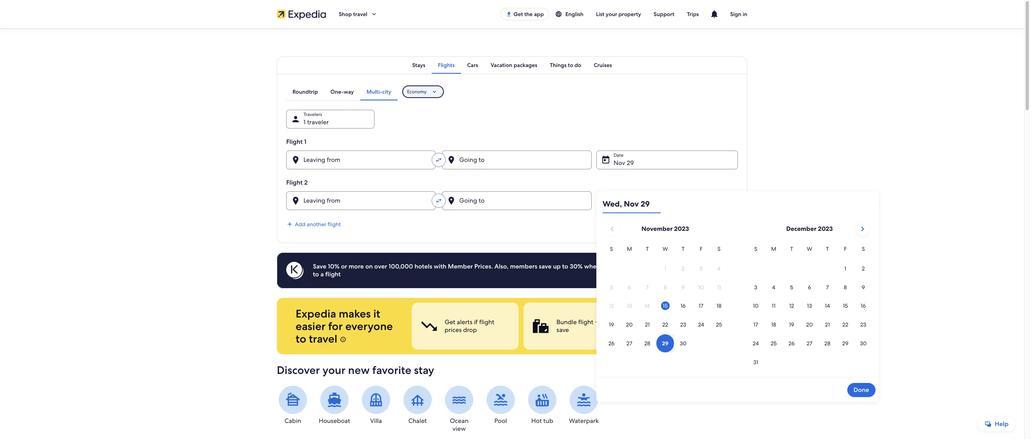 Task type: locate. For each thing, give the bounding box(es) containing it.
29 inside button
[[641, 199, 650, 209]]

3 s from the left
[[755, 246, 757, 253]]

2 w from the left
[[807, 246, 812, 253]]

2 swap origin and destination values image from the top
[[435, 197, 443, 204]]

1 horizontal spatial 19
[[789, 321, 794, 328]]

15 inside today "element"
[[663, 303, 668, 310]]

19 button inside november 2023 element
[[603, 316, 621, 334]]

26 for 1st 26 button from the right
[[789, 340, 795, 347]]

1 16 from the left
[[681, 303, 686, 310]]

2 vertical spatial 1
[[845, 265, 847, 272]]

your for list
[[606, 11, 617, 18]]

ocean view
[[450, 417, 469, 433]]

your inside main content
[[323, 363, 346, 377]]

1 21 from the left
[[645, 321, 650, 328]]

19 button down 12 button
[[783, 316, 801, 334]]

one-way link
[[324, 83, 360, 100]]

1 vertical spatial 2
[[862, 265, 865, 272]]

22 left earn
[[662, 321, 668, 328]]

25 for the right 25 button
[[771, 340, 777, 347]]

main content containing expedia makes it easier for everyone to travel
[[0, 28, 1024, 439]]

18 button down 11 button
[[765, 316, 783, 334]]

1 horizontal spatial 28
[[825, 340, 831, 347]]

2 27 button from the left
[[801, 335, 819, 353]]

0 horizontal spatial 15
[[663, 303, 668, 310]]

swap origin and destination values image
[[435, 156, 443, 164], [435, 197, 443, 204]]

get left alerts
[[445, 318, 455, 326]]

2 16 from the left
[[861, 303, 866, 310]]

18 button
[[710, 297, 728, 315], [765, 316, 783, 334]]

next month image
[[858, 224, 868, 234]]

21 down 14
[[825, 321, 830, 328]]

1 horizontal spatial 19 button
[[783, 316, 801, 334]]

1 swap origin and destination values image from the top
[[435, 156, 443, 164]]

things
[[550, 62, 567, 69]]

t down november 2023
[[682, 246, 685, 253]]

drop
[[463, 326, 477, 334]]

0 horizontal spatial 19
[[609, 321, 614, 328]]

your right list
[[606, 11, 617, 18]]

0 vertical spatial hotel
[[632, 262, 647, 271]]

25 down 11
[[771, 340, 777, 347]]

0 vertical spatial tab list
[[277, 56, 748, 74]]

1 30 button from the left
[[674, 335, 692, 353]]

16 right today "element"
[[681, 303, 686, 310]]

1 horizontal spatial 20 button
[[801, 316, 819, 334]]

17 down 10
[[754, 321, 758, 328]]

0 vertical spatial 25
[[716, 321, 722, 328]]

economy button
[[402, 86, 444, 98]]

villa
[[370, 417, 382, 425]]

17 inside november 2023 element
[[699, 303, 704, 310]]

30 for 2nd 30 button from the right
[[680, 340, 687, 347]]

to down expedia
[[296, 332, 306, 346]]

m
[[627, 246, 632, 253], [771, 246, 776, 253]]

0 horizontal spatial 27 button
[[621, 335, 639, 353]]

28 inside november 2023 element
[[644, 340, 651, 347]]

24
[[698, 321, 704, 328], [753, 340, 759, 347]]

21 button left earn
[[639, 316, 656, 334]]

23 for 2nd 23 button from the left
[[861, 321, 867, 328]]

0 vertical spatial nov 29
[[614, 159, 634, 167]]

19 button right +
[[603, 316, 621, 334]]

0 horizontal spatial 18 button
[[710, 297, 728, 315]]

w for november
[[663, 246, 668, 253]]

17 up "miles"
[[699, 303, 704, 310]]

24 inside december 2023 element
[[753, 340, 759, 347]]

1 t from the left
[[646, 246, 649, 253]]

1 for 1
[[845, 265, 847, 272]]

f inside december 2023 element
[[844, 246, 847, 253]]

26 button down the bundle flight + hotel to save on the bottom right of the page
[[603, 335, 621, 353]]

november
[[642, 225, 673, 233]]

cruises link
[[588, 56, 618, 74]]

1 horizontal spatial your
[[606, 11, 617, 18]]

10 button
[[747, 297, 765, 315]]

save left +
[[557, 326, 569, 334]]

2 21 from the left
[[825, 321, 830, 328]]

flight inside save 10% or more on over 100,000 hotels with member prices. also, members save up to 30% when you add a hotel to a flight
[[325, 270, 341, 278]]

1 vertical spatial 24
[[753, 340, 759, 347]]

1 27 from the left
[[627, 340, 632, 347]]

27 inside december 2023 element
[[807, 340, 813, 347]]

hotels
[[415, 262, 432, 271]]

0 vertical spatial 24
[[698, 321, 704, 328]]

0 vertical spatial 18 button
[[710, 297, 728, 315]]

17 button up "miles"
[[692, 297, 710, 315]]

a left 10%
[[321, 270, 324, 278]]

discover
[[277, 363, 320, 377]]

1 vertical spatial nov 29
[[614, 200, 634, 208]]

1 vertical spatial hotel
[[600, 318, 615, 326]]

1 horizontal spatial 16
[[861, 303, 866, 310]]

travel left xsmall icon
[[309, 332, 337, 346]]

0 horizontal spatial 21 button
[[639, 316, 656, 334]]

2 nov 29 button from the top
[[596, 191, 738, 210]]

26 button down 12 button
[[783, 335, 801, 353]]

your left new
[[323, 363, 346, 377]]

waterpark
[[569, 417, 599, 425]]

0 horizontal spatial 30
[[680, 340, 687, 347]]

favorite
[[372, 363, 411, 377]]

30%
[[570, 262, 583, 271]]

18 button inside november 2023 element
[[710, 297, 728, 315]]

1 horizontal spatial 24 button
[[747, 335, 765, 353]]

1 horizontal spatial 20
[[806, 321, 813, 328]]

villa button
[[360, 386, 392, 425]]

save left the up
[[539, 262, 552, 271]]

2 23 button from the left
[[855, 316, 873, 334]]

easier
[[296, 319, 326, 333]]

19 down 12 button
[[789, 321, 794, 328]]

1 horizontal spatial 26 button
[[783, 335, 801, 353]]

31
[[754, 359, 758, 366]]

main content
[[0, 28, 1024, 439]]

f for december 2023
[[844, 246, 847, 253]]

0 vertical spatial 1
[[304, 118, 306, 126]]

16 inside december 2023 element
[[861, 303, 866, 310]]

w inside november 2023 element
[[663, 246, 668, 253]]

travel inside shop travel dropdown button
[[353, 11, 368, 18]]

airline
[[683, 318, 700, 326]]

things to do
[[550, 62, 581, 69]]

roundtrip link
[[286, 83, 324, 100]]

24 button
[[692, 316, 710, 334], [747, 335, 765, 353]]

25 inside november 2023 element
[[716, 321, 722, 328]]

hotel right +
[[600, 318, 615, 326]]

flight 2
[[286, 178, 308, 187]]

20 down the 13
[[806, 321, 813, 328]]

1 horizontal spatial 30 button
[[855, 335, 873, 353]]

2 27 from the left
[[807, 340, 813, 347]]

the
[[524, 11, 533, 18]]

1 27 button from the left
[[621, 335, 639, 353]]

1 horizontal spatial 21
[[825, 321, 830, 328]]

save
[[313, 262, 326, 271]]

2 22 from the left
[[843, 321, 849, 328]]

1 vertical spatial 18
[[771, 321, 776, 328]]

0 horizontal spatial 20 button
[[621, 316, 639, 334]]

1 f from the left
[[700, 246, 703, 253]]

0 vertical spatial flight
[[286, 138, 303, 146]]

1 out of 3 element
[[412, 303, 519, 350]]

if
[[474, 318, 478, 326]]

nov 29 button
[[596, 151, 738, 169], [596, 191, 738, 210]]

1 vertical spatial get
[[445, 318, 455, 326]]

25 button right airline
[[710, 316, 728, 334]]

1 vertical spatial 17 button
[[747, 316, 765, 334]]

1 horizontal spatial 23 button
[[855, 316, 873, 334]]

21 inside december 2023 element
[[825, 321, 830, 328]]

29 inside december 2023 element
[[843, 340, 849, 347]]

travel
[[353, 11, 368, 18], [309, 332, 337, 346]]

miles
[[702, 318, 716, 326]]

1 vertical spatial your
[[323, 363, 346, 377]]

2 15 from the left
[[843, 303, 848, 310]]

a right add
[[627, 262, 630, 271]]

1 horizontal spatial save
[[557, 326, 569, 334]]

1 28 from the left
[[644, 340, 651, 347]]

1 23 from the left
[[680, 321, 686, 328]]

1 2023 from the left
[[674, 225, 689, 233]]

22 button up 29 button
[[837, 316, 855, 334]]

save inside the bundle flight + hotel to save
[[557, 326, 569, 334]]

21 left earn
[[645, 321, 650, 328]]

flight left +
[[578, 318, 593, 326]]

25 inside december 2023 element
[[771, 340, 777, 347]]

1 30 from the left
[[680, 340, 687, 347]]

tab list containing stays
[[277, 56, 748, 74]]

15 button
[[656, 297, 674, 315], [837, 297, 855, 315]]

trips link
[[681, 7, 705, 21]]

0 horizontal spatial 15 button
[[656, 297, 674, 315]]

hotel inside save 10% or more on over 100,000 hotels with member prices. also, members save up to 30% when you add a hotel to a flight
[[632, 262, 647, 271]]

20 right +
[[626, 321, 633, 328]]

4 s from the left
[[862, 246, 865, 253]]

flight left or
[[325, 270, 341, 278]]

27
[[627, 340, 632, 347], [807, 340, 813, 347]]

1 horizontal spatial 21 button
[[819, 316, 837, 334]]

for
[[328, 319, 343, 333]]

30 right 29 button
[[860, 340, 867, 347]]

1 15 from the left
[[663, 303, 668, 310]]

20 button down 13 button
[[801, 316, 819, 334]]

0 horizontal spatial 24
[[698, 321, 704, 328]]

0 horizontal spatial 16 button
[[674, 297, 692, 315]]

0 horizontal spatial get
[[445, 318, 455, 326]]

2 30 from the left
[[860, 340, 867, 347]]

22 button
[[656, 316, 674, 334], [837, 316, 855, 334]]

16 button down 9 'button'
[[855, 297, 873, 315]]

up
[[553, 262, 561, 271]]

1 horizontal spatial 27 button
[[801, 335, 819, 353]]

0 horizontal spatial 22 button
[[656, 316, 674, 334]]

17 for the 17 'button' in the november 2023 element
[[699, 303, 704, 310]]

2 15 button from the left
[[837, 297, 855, 315]]

2 23 from the left
[[861, 321, 867, 328]]

t down november
[[646, 246, 649, 253]]

2 2023 from the left
[[818, 225, 833, 233]]

6 button
[[801, 278, 819, 296]]

t down december 2023
[[826, 246, 829, 253]]

22 up 29 button
[[843, 321, 849, 328]]

22 button down today "element"
[[656, 316, 674, 334]]

18 inside december 2023 element
[[771, 321, 776, 328]]

1 horizontal spatial 28 button
[[819, 335, 837, 353]]

0 horizontal spatial 2
[[304, 178, 308, 187]]

1 26 from the left
[[609, 340, 615, 347]]

30 for second 30 button from left
[[860, 340, 867, 347]]

25 right airline
[[716, 321, 722, 328]]

w down december 2023
[[807, 246, 812, 253]]

1 for 1 traveler
[[304, 118, 306, 126]]

2 26 from the left
[[789, 340, 795, 347]]

20 button right +
[[621, 316, 639, 334]]

1 23 button from the left
[[674, 316, 692, 334]]

26 down 12 button
[[789, 340, 795, 347]]

1 flight from the top
[[286, 138, 303, 146]]

1 16 button from the left
[[674, 297, 692, 315]]

travel left 'trailing' image at the top of page
[[353, 11, 368, 18]]

2 t from the left
[[682, 246, 685, 253]]

1 inside button
[[845, 265, 847, 272]]

flight
[[286, 138, 303, 146], [286, 178, 303, 187]]

5
[[790, 284, 793, 291]]

1 nov 29 button from the top
[[596, 151, 738, 169]]

0 horizontal spatial 22
[[662, 321, 668, 328]]

1 22 from the left
[[662, 321, 668, 328]]

2 20 button from the left
[[801, 316, 819, 334]]

16 button
[[674, 297, 692, 315], [855, 297, 873, 315]]

1 left 2 button
[[845, 265, 847, 272]]

1 s from the left
[[610, 246, 613, 253]]

25 for the top 25 button
[[716, 321, 722, 328]]

27 for second 27 button from the right
[[627, 340, 632, 347]]

1 horizontal spatial 22
[[843, 321, 849, 328]]

your for discover
[[323, 363, 346, 377]]

21 button down the 14 button
[[819, 316, 837, 334]]

expedia
[[296, 307, 336, 321]]

18 down 11
[[771, 321, 776, 328]]

1 19 button from the left
[[603, 316, 621, 334]]

0 horizontal spatial your
[[323, 363, 346, 377]]

cabin button
[[277, 386, 309, 425]]

1 horizontal spatial f
[[844, 246, 847, 253]]

to right +
[[617, 318, 622, 326]]

makes
[[339, 307, 371, 321]]

1 horizontal spatial 17
[[754, 321, 758, 328]]

get inside get alerts if flight prices drop
[[445, 318, 455, 326]]

1 inside dropdown button
[[304, 118, 306, 126]]

0 vertical spatial 17 button
[[692, 297, 710, 315]]

1 horizontal spatial 2023
[[818, 225, 833, 233]]

roundtrip
[[293, 88, 318, 95]]

1 horizontal spatial 15
[[843, 303, 848, 310]]

pool
[[495, 417, 507, 425]]

tab list
[[277, 56, 748, 74], [286, 83, 398, 100]]

add another flight
[[295, 221, 341, 228]]

1 horizontal spatial hotel
[[632, 262, 647, 271]]

f inside november 2023 element
[[700, 246, 703, 253]]

0 horizontal spatial 18
[[717, 303, 722, 310]]

2 f from the left
[[844, 246, 847, 253]]

1 horizontal spatial m
[[771, 246, 776, 253]]

14 button
[[819, 297, 837, 315]]

25 button up the 31 "button"
[[765, 335, 783, 353]]

app
[[534, 11, 544, 18]]

22 inside november 2023 element
[[662, 321, 668, 328]]

0 horizontal spatial 23
[[680, 321, 686, 328]]

1 horizontal spatial 22 button
[[837, 316, 855, 334]]

1 horizontal spatial 24
[[753, 340, 759, 347]]

2023 right november
[[674, 225, 689, 233]]

17 button inside november 2023 element
[[692, 297, 710, 315]]

get right download the app button icon
[[514, 11, 523, 18]]

1 horizontal spatial travel
[[353, 11, 368, 18]]

to inside expedia makes it easier for everyone to travel
[[296, 332, 306, 346]]

w inside december 2023 element
[[807, 246, 812, 253]]

19
[[609, 321, 614, 328], [789, 321, 794, 328]]

sign in button
[[724, 5, 754, 24]]

24 for topmost 24 button
[[698, 321, 704, 328]]

0 horizontal spatial f
[[700, 246, 703, 253]]

wed,
[[603, 199, 622, 209]]

17 button down 10 button
[[747, 316, 765, 334]]

7 button
[[819, 278, 837, 296]]

0 horizontal spatial 17
[[699, 303, 704, 310]]

earn
[[669, 318, 681, 326]]

your
[[606, 11, 617, 18], [323, 363, 346, 377]]

2 nov 29 from the top
[[614, 200, 634, 208]]

30 inside december 2023 element
[[860, 340, 867, 347]]

1 down 1 traveler
[[304, 138, 306, 146]]

26 down the bundle flight + hotel to save on the bottom right of the page
[[609, 340, 615, 347]]

traveler
[[307, 118, 329, 126]]

2 16 button from the left
[[855, 297, 873, 315]]

21 button
[[639, 316, 656, 334], [819, 316, 837, 334]]

24 inside november 2023 element
[[698, 321, 704, 328]]

15 button up earn
[[656, 297, 674, 315]]

1 vertical spatial travel
[[309, 332, 337, 346]]

0 horizontal spatial m
[[627, 246, 632, 253]]

flight right if
[[479, 318, 494, 326]]

0 vertical spatial 18
[[717, 303, 722, 310]]

hot tub button
[[526, 386, 559, 425]]

to left 10%
[[313, 270, 319, 278]]

swap origin and destination values image for 1
[[435, 156, 443, 164]]

more
[[349, 262, 364, 271]]

packages
[[514, 62, 537, 69]]

28 for first 28 button from left
[[644, 340, 651, 347]]

stays
[[412, 62, 425, 69]]

1 horizontal spatial 16 button
[[855, 297, 873, 315]]

18 button up and
[[710, 297, 728, 315]]

1 vertical spatial swap origin and destination values image
[[435, 197, 443, 204]]

0 horizontal spatial 26 button
[[603, 335, 621, 353]]

30 inside november 2023 element
[[680, 340, 687, 347]]

27 inside november 2023 element
[[627, 340, 632, 347]]

2023 for november 2023
[[674, 225, 689, 233]]

english
[[566, 11, 584, 18]]

0 horizontal spatial 27
[[627, 340, 632, 347]]

1 m from the left
[[627, 246, 632, 253]]

0 vertical spatial your
[[606, 11, 617, 18]]

6
[[808, 284, 811, 291]]

1 horizontal spatial 15 button
[[837, 297, 855, 315]]

1 vertical spatial 25
[[771, 340, 777, 347]]

27 button
[[621, 335, 639, 353], [801, 335, 819, 353]]

30 down key
[[680, 340, 687, 347]]

26 inside december 2023 element
[[789, 340, 795, 347]]

26 inside november 2023 element
[[609, 340, 615, 347]]

15 button right 14
[[837, 297, 855, 315]]

0 vertical spatial 25 button
[[710, 316, 728, 334]]

26 button
[[603, 335, 621, 353], [783, 335, 801, 353]]

0 horizontal spatial 25
[[716, 321, 722, 328]]

discover your new favorite stay
[[277, 363, 434, 377]]

2 s from the left
[[718, 246, 721, 253]]

0 vertical spatial save
[[539, 262, 552, 271]]

0 horizontal spatial 30 button
[[674, 335, 692, 353]]

16 inside november 2023 element
[[681, 303, 686, 310]]

one
[[669, 326, 681, 334]]

0 vertical spatial nov 29 button
[[596, 151, 738, 169]]

1 19 from the left
[[609, 321, 614, 328]]

things to do link
[[544, 56, 588, 74]]

t
[[646, 246, 649, 253], [682, 246, 685, 253], [790, 246, 793, 253], [826, 246, 829, 253]]

0 horizontal spatial hotel
[[600, 318, 615, 326]]

8
[[844, 284, 847, 291]]

1 horizontal spatial 26
[[789, 340, 795, 347]]

0 horizontal spatial 17 button
[[692, 297, 710, 315]]

0 vertical spatial swap origin and destination values image
[[435, 156, 443, 164]]

t down december
[[790, 246, 793, 253]]

18 up and
[[717, 303, 722, 310]]

16 button right today "element"
[[674, 297, 692, 315]]

0 horizontal spatial 28
[[644, 340, 651, 347]]

17 inside december 2023 element
[[754, 321, 758, 328]]

22
[[662, 321, 668, 328], [843, 321, 849, 328]]

with
[[434, 262, 447, 271]]

0 horizontal spatial travel
[[309, 332, 337, 346]]

nov inside button
[[624, 199, 639, 209]]

stay
[[414, 363, 434, 377]]

0 horizontal spatial w
[[663, 246, 668, 253]]

2 20 from the left
[[806, 321, 813, 328]]

2023 right december
[[818, 225, 833, 233]]

tab list containing roundtrip
[[286, 83, 398, 100]]

f
[[700, 246, 703, 253], [844, 246, 847, 253]]

28 button
[[639, 335, 656, 353], [819, 335, 837, 353]]

flights link
[[432, 56, 461, 74]]

m for december 2023
[[771, 246, 776, 253]]

23 for 2nd 23 button from right
[[680, 321, 686, 328]]

26 for first 26 button from the left
[[609, 340, 615, 347]]

1 vertical spatial 25 button
[[765, 335, 783, 353]]

1 w from the left
[[663, 246, 668, 253]]

0 vertical spatial travel
[[353, 11, 368, 18]]

1 28 button from the left
[[639, 335, 656, 353]]

previous month image
[[608, 224, 617, 234]]

get the app
[[514, 11, 544, 18]]

13 button
[[801, 297, 819, 315]]

hot
[[531, 417, 542, 425]]

19 right +
[[609, 321, 614, 328]]

get
[[514, 11, 523, 18], [445, 318, 455, 326]]

1 vertical spatial save
[[557, 326, 569, 334]]

list
[[596, 11, 605, 18]]

get for get alerts if flight prices drop
[[445, 318, 455, 326]]

bundle
[[557, 318, 577, 326]]

1 horizontal spatial 25 button
[[765, 335, 783, 353]]

28 inside december 2023 element
[[825, 340, 831, 347]]

0 horizontal spatial 2023
[[674, 225, 689, 233]]

1 left traveler
[[304, 118, 306, 126]]

1 20 from the left
[[626, 321, 633, 328]]

1 20 button from the left
[[621, 316, 639, 334]]

0 horizontal spatial 16
[[681, 303, 686, 310]]

10
[[753, 303, 759, 310]]

2023
[[674, 225, 689, 233], [818, 225, 833, 233]]

2 flight from the top
[[286, 178, 303, 187]]

application
[[603, 220, 873, 372]]

2 19 from the left
[[789, 321, 794, 328]]

trailing image
[[371, 11, 378, 18]]

flight right another
[[328, 221, 341, 228]]

0 horizontal spatial 21
[[645, 321, 650, 328]]

2 30 button from the left
[[855, 335, 873, 353]]

hot tub
[[531, 417, 553, 425]]

shop travel button
[[333, 5, 384, 24]]

0 horizontal spatial 23 button
[[674, 316, 692, 334]]

2 m from the left
[[771, 246, 776, 253]]

16 down 9 'button'
[[861, 303, 866, 310]]

11 button
[[765, 297, 783, 315]]

w down november 2023
[[663, 246, 668, 253]]

hotel right add
[[632, 262, 647, 271]]

2 28 from the left
[[825, 340, 831, 347]]

1 horizontal spatial w
[[807, 246, 812, 253]]

save
[[539, 262, 552, 271], [557, 326, 569, 334]]



Task type: describe. For each thing, give the bounding box(es) containing it.
shop
[[339, 11, 352, 18]]

to left the do
[[568, 62, 573, 69]]

list your property link
[[590, 7, 648, 21]]

waterpark button
[[568, 386, 600, 425]]

9
[[862, 284, 865, 291]]

2 26 button from the left
[[783, 335, 801, 353]]

over
[[374, 262, 387, 271]]

1 nov 29 from the top
[[614, 159, 634, 167]]

5 button
[[783, 278, 801, 296]]

it
[[374, 307, 380, 321]]

24 for bottommost 24 button
[[753, 340, 759, 347]]

wed, nov 29 button
[[603, 195, 661, 213]]

prices
[[445, 326, 462, 334]]

3 out of 3 element
[[636, 303, 743, 350]]

+
[[595, 318, 599, 326]]

english button
[[549, 7, 590, 21]]

another
[[307, 221, 326, 228]]

4 button
[[765, 278, 783, 296]]

communication center icon image
[[710, 9, 719, 19]]

28 for 2nd 28 button from the left
[[825, 340, 831, 347]]

ocean
[[450, 417, 469, 425]]

12
[[789, 303, 794, 310]]

1 vertical spatial 18 button
[[765, 316, 783, 334]]

10%
[[328, 262, 340, 271]]

1 15 button from the left
[[656, 297, 674, 315]]

7
[[826, 284, 829, 291]]

3 button
[[747, 278, 765, 296]]

on
[[365, 262, 373, 271]]

12 button
[[783, 297, 801, 315]]

member
[[448, 262, 473, 271]]

9 button
[[855, 278, 873, 296]]

2 19 button from the left
[[783, 316, 801, 334]]

or
[[341, 262, 347, 271]]

2 22 button from the left
[[837, 316, 855, 334]]

3
[[754, 284, 758, 291]]

1 21 button from the left
[[639, 316, 656, 334]]

swap origin and destination values image for 2
[[435, 197, 443, 204]]

get for get the app
[[514, 11, 523, 18]]

flight inside the bundle flight + hotel to save
[[578, 318, 593, 326]]

19 inside november 2023 element
[[609, 321, 614, 328]]

flight inside get alerts if flight prices drop
[[479, 318, 494, 326]]

small image
[[555, 11, 562, 18]]

16 button inside november 2023 element
[[674, 297, 692, 315]]

download the app button image
[[506, 11, 512, 17]]

do
[[575, 62, 581, 69]]

2 out of 3 element
[[524, 303, 631, 350]]

1 button
[[837, 260, 855, 278]]

multi-city link
[[360, 83, 398, 100]]

flight 1
[[286, 138, 306, 146]]

chalet button
[[402, 386, 434, 425]]

f for november 2023
[[700, 246, 703, 253]]

bundle flight + hotel to save
[[557, 318, 622, 334]]

earn airline miles and one key rewards
[[669, 318, 729, 334]]

you
[[602, 262, 613, 271]]

save inside save 10% or more on over 100,000 hotels with member prices. also, members save up to 30% when you add a hotel to a flight
[[539, 262, 552, 271]]

20 for 2nd 20 button from the left
[[806, 321, 813, 328]]

1 horizontal spatial 17 button
[[747, 316, 765, 334]]

one-
[[331, 88, 344, 95]]

done
[[854, 386, 869, 394]]

31 button
[[747, 353, 765, 371]]

2 inside button
[[862, 265, 865, 272]]

1 traveler button
[[286, 110, 375, 129]]

19 inside december 2023 element
[[789, 321, 794, 328]]

0 horizontal spatial a
[[321, 270, 324, 278]]

travel inside expedia makes it easier for everyone to travel
[[309, 332, 337, 346]]

city
[[382, 88, 391, 95]]

in
[[743, 11, 748, 18]]

shop travel
[[339, 11, 368, 18]]

trips
[[687, 11, 699, 18]]

2 21 button from the left
[[819, 316, 837, 334]]

nov for first the nov 29 button from the top of the main content containing expedia makes it easier for everyone to travel
[[614, 159, 625, 167]]

add
[[295, 221, 306, 228]]

3 t from the left
[[790, 246, 793, 253]]

vacation
[[491, 62, 512, 69]]

15 inside december 2023 element
[[843, 303, 848, 310]]

chalet
[[409, 417, 427, 425]]

economy
[[407, 89, 427, 95]]

december
[[786, 225, 817, 233]]

1 horizontal spatial a
[[627, 262, 630, 271]]

hotel inside the bundle flight + hotel to save
[[600, 318, 615, 326]]

1 vertical spatial 1
[[304, 138, 306, 146]]

cabin
[[285, 417, 301, 425]]

2 28 button from the left
[[819, 335, 837, 353]]

16 for 1st 16 button from the right
[[861, 303, 866, 310]]

0 vertical spatial 2
[[304, 178, 308, 187]]

december 2023 element
[[747, 245, 873, 372]]

december 2023
[[786, 225, 833, 233]]

22 inside december 2023 element
[[843, 321, 849, 328]]

wed, nov 29
[[603, 199, 650, 209]]

support link
[[648, 7, 681, 21]]

prices.
[[475, 262, 493, 271]]

new
[[348, 363, 370, 377]]

4
[[772, 284, 776, 291]]

today element
[[661, 302, 670, 310]]

application containing november 2023
[[603, 220, 873, 372]]

27 for 1st 27 button from right
[[807, 340, 813, 347]]

list your property
[[596, 11, 641, 18]]

nov for second the nov 29 button from the top
[[614, 200, 625, 208]]

multi-city
[[367, 88, 391, 95]]

vacation packages link
[[484, 56, 544, 74]]

expedia makes it easier for everyone to travel
[[296, 307, 393, 346]]

view
[[453, 425, 466, 433]]

13
[[807, 303, 812, 310]]

everyone
[[345, 319, 393, 333]]

to right the up
[[562, 262, 568, 271]]

get alerts if flight prices drop
[[445, 318, 494, 334]]

2023 for december 2023
[[818, 225, 833, 233]]

get the app link
[[501, 8, 549, 20]]

expedia logo image
[[277, 9, 326, 20]]

21 inside november 2023 element
[[645, 321, 650, 328]]

1 26 button from the left
[[603, 335, 621, 353]]

way
[[344, 88, 354, 95]]

xsmall image
[[340, 337, 346, 343]]

also,
[[495, 262, 509, 271]]

november 2023 element
[[603, 245, 728, 353]]

1 vertical spatial 24 button
[[747, 335, 765, 353]]

w for december
[[807, 246, 812, 253]]

100,000
[[389, 262, 413, 271]]

17 for right the 17 'button'
[[754, 321, 758, 328]]

4 t from the left
[[826, 246, 829, 253]]

tub
[[544, 417, 553, 425]]

november 2023
[[642, 225, 689, 233]]

1 22 button from the left
[[656, 316, 674, 334]]

16 for 16 button inside the november 2023 element
[[681, 303, 686, 310]]

flight for flight 2
[[286, 178, 303, 187]]

m for november 2023
[[627, 246, 632, 253]]

key
[[683, 326, 693, 334]]

0 vertical spatial 24 button
[[692, 316, 710, 334]]

18 inside november 2023 element
[[717, 303, 722, 310]]

medium image
[[286, 221, 293, 228]]

flight for flight 1
[[286, 138, 303, 146]]

20 for first 20 button from left
[[626, 321, 633, 328]]

to inside the bundle flight + hotel to save
[[617, 318, 622, 326]]

members
[[510, 262, 537, 271]]



Task type: vqa. For each thing, say whether or not it's contained in the screenshot.
2 button
yes



